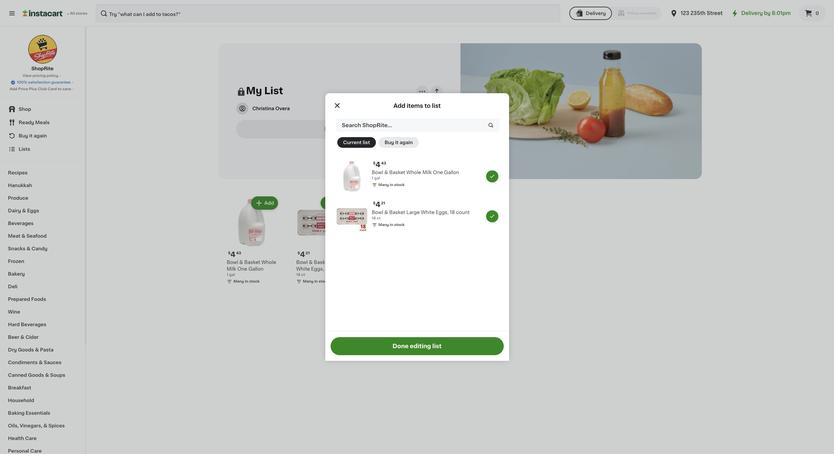 Task type: locate. For each thing, give the bounding box(es) containing it.
1 vertical spatial 43
[[236, 251, 241, 255]]

1 inside 4 group
[[372, 177, 373, 180]]

beer & cider
[[8, 335, 39, 340]]

count inside 4 group
[[456, 210, 470, 215]]

done
[[393, 344, 409, 349]]

to inside list_add_items dialog
[[425, 103, 431, 109]]

0 vertical spatial gal
[[374, 177, 380, 180]]

0 vertical spatial goods
[[18, 348, 34, 352]]

1 vertical spatial count
[[332, 267, 345, 271]]

0 vertical spatial eggs,
[[436, 210, 449, 215]]

it up lists
[[29, 134, 33, 138]]

health
[[8, 436, 24, 441]]

edit
[[325, 126, 337, 132]]

again down search shoprite... button
[[400, 140, 413, 145]]

0 button
[[799, 5, 826, 21]]

0 horizontal spatial eggs,
[[311, 267, 324, 271]]

1 unselect item image from the top
[[489, 174, 495, 180]]

0 vertical spatial beverages
[[8, 221, 33, 226]]

1 vertical spatial bowl & basket large white eggs, 18 count 18 ct
[[296, 260, 345, 277]]

0 horizontal spatial buy
[[19, 134, 28, 138]]

foods
[[31, 297, 46, 302]]

& inside dry goods & pasta link
[[35, 348, 39, 352]]

gallon inside list_add_items dialog
[[444, 170, 459, 175]]

1 vertical spatial eggs,
[[311, 267, 324, 271]]

0 horizontal spatial gallon
[[249, 267, 264, 271]]

1 horizontal spatial bowl & basket large white eggs, 18 count 18 ct
[[372, 210, 470, 220]]

1 horizontal spatial white
[[421, 210, 435, 215]]

items up search shoprite... button
[[407, 103, 423, 109]]

care down vinegars,
[[25, 436, 37, 441]]

one inside product group
[[237, 267, 247, 271]]

0 horizontal spatial it
[[29, 134, 33, 138]]

100%
[[17, 81, 27, 84]]

gal inside 4 group
[[374, 177, 380, 180]]

eggs,
[[436, 210, 449, 215], [311, 267, 324, 271]]

beverages up cider
[[21, 322, 46, 327]]

shoprite logo image
[[28, 35, 57, 64]]

bowl & basket whole milk one gallon 1 gal
[[372, 170, 459, 180], [227, 260, 276, 277]]

0 horizontal spatial $ 4 21
[[298, 251, 310, 258]]

items inside dialog
[[407, 103, 423, 109]]

0 horizontal spatial to
[[58, 87, 62, 91]]

it inside button
[[395, 140, 399, 145]]

& inside the oils, vinegars, & spices link
[[43, 424, 47, 428]]

1
[[372, 177, 373, 180], [227, 273, 228, 277]]

sauces
[[44, 360, 61, 365]]

goods down condiments & sauces
[[28, 373, 44, 378]]

0 vertical spatial bowl & basket large white eggs, 18 count 18 ct
[[372, 210, 470, 220]]

$ 4 43 inside 4 group
[[373, 161, 386, 168]]

1 vertical spatial milk
[[227, 267, 236, 271]]

done editing list button
[[331, 337, 504, 355]]

1 vertical spatial white
[[296, 267, 310, 271]]

1 vertical spatial 1
[[227, 273, 228, 277]]

0 horizontal spatial delivery
[[586, 11, 606, 16]]

shoprite
[[31, 66, 54, 71]]

gallon
[[444, 170, 459, 175], [249, 267, 264, 271]]

0 vertical spatial again
[[34, 134, 47, 138]]

1 horizontal spatial 43
[[381, 162, 386, 165]]

$ 4 21 inside 4 group
[[373, 201, 385, 208]]

0 vertical spatial white
[[421, 210, 435, 215]]

add
[[10, 87, 17, 91], [394, 103, 406, 109], [264, 201, 274, 206], [334, 201, 344, 206]]

delivery by 8:01pm
[[742, 11, 791, 16]]

hanukkah
[[8, 183, 32, 188]]

whole
[[407, 170, 421, 175], [262, 260, 276, 265]]

edit items
[[325, 126, 355, 132]]

1 horizontal spatial to
[[425, 103, 431, 109]]

0 vertical spatial list
[[432, 103, 441, 109]]

1 vertical spatial ct
[[301, 273, 305, 277]]

buy inside "link"
[[19, 134, 28, 138]]

delivery for delivery by 8:01pm
[[742, 11, 763, 16]]

to down guarantee
[[58, 87, 62, 91]]

1 horizontal spatial buy
[[385, 140, 394, 145]]

dry goods & pasta link
[[4, 344, 81, 356]]

beverages down dairy & eggs
[[8, 221, 33, 226]]

delivery inside delivery by 8:01pm link
[[742, 11, 763, 16]]

baking essentials
[[8, 411, 50, 416]]

0 vertical spatial to
[[58, 87, 62, 91]]

baking
[[8, 411, 25, 416]]

1 horizontal spatial product group
[[294, 195, 349, 291]]

list_add_items dialog
[[325, 93, 509, 361]]

to up search shoprite... button
[[425, 103, 431, 109]]

meat & seafood link
[[4, 230, 81, 242]]

0 vertical spatial 43
[[381, 162, 386, 165]]

white inside product group
[[296, 267, 310, 271]]

oils,
[[8, 424, 19, 428]]

care for health care
[[25, 436, 37, 441]]

1 vertical spatial items
[[338, 126, 355, 132]]

0 vertical spatial one
[[433, 170, 443, 175]]

123
[[681, 11, 689, 16]]

0 horizontal spatial again
[[34, 134, 47, 138]]

large
[[407, 210, 420, 215], [331, 260, 344, 265]]

1 vertical spatial bowl & basket whole milk one gallon 1 gal
[[227, 260, 276, 277]]

again inside "link"
[[34, 134, 47, 138]]

1 vertical spatial gallon
[[249, 267, 264, 271]]

0 horizontal spatial large
[[331, 260, 344, 265]]

all
[[70, 12, 75, 15]]

0 vertical spatial 1
[[372, 177, 373, 180]]

pricing
[[33, 74, 46, 78]]

items inside button
[[338, 126, 355, 132]]

buy inside button
[[385, 140, 394, 145]]

again inside button
[[400, 140, 413, 145]]

wine link
[[4, 306, 81, 318]]

soups
[[50, 373, 65, 378]]

43 inside 4 group
[[381, 162, 386, 165]]

items up "current"
[[338, 126, 355, 132]]

add items to list
[[394, 103, 441, 109]]

4 group
[[331, 157, 504, 196], [331, 196, 504, 236]]

2 unselect item image from the top
[[489, 213, 495, 219]]

deli link
[[4, 280, 81, 293]]

all stores
[[70, 12, 87, 15]]

0 vertical spatial milk
[[423, 170, 432, 175]]

1 vertical spatial $ 4 43
[[228, 251, 241, 258]]

0 horizontal spatial $ 4 43
[[228, 251, 241, 258]]

christina overa
[[252, 106, 290, 111]]

many in stock
[[379, 183, 405, 187], [379, 223, 405, 227], [233, 280, 260, 283], [303, 280, 329, 283]]

goods for dry
[[18, 348, 34, 352]]

0 vertical spatial count
[[456, 210, 470, 215]]

to inside add price plus club card to save link
[[58, 87, 62, 91]]

goods down beer & cider
[[18, 348, 34, 352]]

1 horizontal spatial items
[[407, 103, 423, 109]]

list right "current"
[[363, 140, 370, 145]]

1 vertical spatial it
[[395, 140, 399, 145]]

bowl
[[372, 170, 383, 175], [372, 210, 383, 215], [227, 260, 238, 265], [296, 260, 308, 265]]

$ 4 43
[[373, 161, 386, 168], [228, 251, 241, 258]]

1 vertical spatial care
[[30, 449, 42, 454]]

1 horizontal spatial delivery
[[742, 11, 763, 16]]

condiments & sauces
[[8, 360, 61, 365]]

dry
[[8, 348, 17, 352]]

list right the editing on the bottom
[[432, 344, 442, 349]]

view
[[23, 74, 32, 78]]

product group
[[224, 195, 279, 291], [294, 195, 349, 291]]

0 vertical spatial care
[[25, 436, 37, 441]]

0 horizontal spatial milk
[[227, 267, 236, 271]]

21 inside 4 group
[[381, 201, 385, 205]]

1 vertical spatial whole
[[262, 260, 276, 265]]

1 vertical spatial buy
[[385, 140, 394, 145]]

bowl & basket whole milk one gallon 1 gal inside 4 group
[[372, 170, 459, 180]]

0 horizontal spatial white
[[296, 267, 310, 271]]

0 vertical spatial items
[[407, 103, 423, 109]]

0 vertical spatial unselect item image
[[489, 174, 495, 180]]

buy up lists
[[19, 134, 28, 138]]

1 vertical spatial 21
[[306, 251, 310, 255]]

buy it again inside button
[[385, 140, 413, 145]]

1 horizontal spatial gallon
[[444, 170, 459, 175]]

0 horizontal spatial buy it again
[[19, 134, 47, 138]]

0 vertical spatial gallon
[[444, 170, 459, 175]]

1 vertical spatial buy it again
[[385, 140, 413, 145]]

1 vertical spatial goods
[[28, 373, 44, 378]]

care inside 'link'
[[30, 449, 42, 454]]

buy it again
[[19, 134, 47, 138], [385, 140, 413, 145]]

condiments & sauces link
[[4, 356, 81, 369]]

white inside 4 group
[[421, 210, 435, 215]]

1 horizontal spatial whole
[[407, 170, 421, 175]]

buy it again down search shoprite... button
[[385, 140, 413, 145]]

1 horizontal spatial 21
[[381, 201, 385, 205]]

bowl & basket large white eggs, 18 count 18 ct
[[372, 210, 470, 220], [296, 260, 345, 277]]

gal
[[374, 177, 380, 180], [229, 273, 235, 277]]

to
[[58, 87, 62, 91], [425, 103, 431, 109]]

1 horizontal spatial $ 4 21
[[373, 201, 385, 208]]

0 vertical spatial buy
[[19, 134, 28, 138]]

eggs, inside 4 group
[[436, 210, 449, 215]]

0 vertical spatial it
[[29, 134, 33, 138]]

it inside "link"
[[29, 134, 33, 138]]

0 vertical spatial bowl & basket whole milk one gallon 1 gal
[[372, 170, 459, 180]]

0 vertical spatial large
[[407, 210, 420, 215]]

stock
[[394, 183, 405, 187], [394, 223, 405, 227], [249, 280, 260, 283], [319, 280, 329, 283]]

1 horizontal spatial ct
[[377, 216, 381, 220]]

overa
[[275, 106, 290, 111]]

0 horizontal spatial count
[[332, 267, 345, 271]]

& inside condiments & sauces link
[[39, 360, 43, 365]]

0 horizontal spatial product group
[[224, 195, 279, 291]]

2 vertical spatial list
[[432, 344, 442, 349]]

123 235th street button
[[670, 4, 723, 23]]

1 horizontal spatial buy it again
[[385, 140, 413, 145]]

oils, vinegars, & spices link
[[4, 420, 81, 432]]

care for personal care
[[30, 449, 42, 454]]

eggs
[[27, 208, 39, 213]]

2 add button from the left
[[321, 197, 347, 209]]

1 horizontal spatial bowl & basket whole milk one gallon 1 gal
[[372, 170, 459, 180]]

$ 4 21
[[373, 201, 385, 208], [298, 251, 310, 258]]

buy down "shoprite..."
[[385, 140, 394, 145]]

unselect item image for bowl & basket whole milk one gallon
[[489, 174, 495, 180]]

1 horizontal spatial count
[[456, 210, 470, 215]]

dry goods & pasta
[[8, 348, 53, 352]]

ct inside 4 group
[[377, 216, 381, 220]]

plus
[[29, 87, 37, 91]]

1 add button from the left
[[252, 197, 277, 209]]

baking essentials link
[[4, 407, 81, 420]]

it down search shoprite... button
[[395, 140, 399, 145]]

policy
[[47, 74, 58, 78]]

many
[[379, 183, 389, 187], [379, 223, 389, 227], [233, 280, 244, 283], [303, 280, 314, 283]]

bakery link
[[4, 268, 81, 280]]

personal care
[[8, 449, 42, 454]]

None search field
[[95, 4, 561, 23]]

list inside button
[[432, 344, 442, 349]]

list up search shoprite... button
[[432, 103, 441, 109]]

1 vertical spatial again
[[400, 140, 413, 145]]

0 horizontal spatial one
[[237, 267, 247, 271]]

in
[[390, 183, 393, 187], [390, 223, 393, 227], [245, 280, 248, 283], [314, 280, 318, 283]]

buy it again up lists
[[19, 134, 47, 138]]

0 vertical spatial ct
[[377, 216, 381, 220]]

21
[[381, 201, 385, 205], [306, 251, 310, 255]]

1 horizontal spatial large
[[407, 210, 420, 215]]

0 vertical spatial buy it again
[[19, 134, 47, 138]]

delivery inside delivery button
[[586, 11, 606, 16]]

1 vertical spatial $ 4 21
[[298, 251, 310, 258]]

0 vertical spatial $ 4 21
[[373, 201, 385, 208]]

lists
[[19, 147, 30, 152]]

& inside beer & cider link
[[20, 335, 24, 340]]

1 horizontal spatial again
[[400, 140, 413, 145]]

care down health care link
[[30, 449, 42, 454]]

snacks
[[8, 246, 25, 251]]

1 vertical spatial large
[[331, 260, 344, 265]]

one
[[433, 170, 443, 175], [237, 267, 247, 271]]

instacart logo image
[[23, 9, 63, 17]]

1 vertical spatial to
[[425, 103, 431, 109]]

1 horizontal spatial one
[[433, 170, 443, 175]]

0 vertical spatial $ 4 43
[[373, 161, 386, 168]]

1 vertical spatial list
[[363, 140, 370, 145]]

1 horizontal spatial add button
[[321, 197, 347, 209]]

0 horizontal spatial add button
[[252, 197, 277, 209]]

1 horizontal spatial gal
[[374, 177, 380, 180]]

breakfast link
[[4, 382, 81, 394]]

$
[[373, 162, 376, 165], [373, 201, 376, 205], [228, 251, 231, 255], [298, 251, 300, 255]]

items
[[407, 103, 423, 109], [338, 126, 355, 132]]

ct
[[377, 216, 381, 220], [301, 273, 305, 277]]

unselect item image
[[489, 174, 495, 180], [489, 213, 495, 219]]

1 vertical spatial one
[[237, 267, 247, 271]]

it
[[29, 134, 33, 138], [395, 140, 399, 145]]

0 horizontal spatial 1
[[227, 273, 228, 277]]

pasta
[[40, 348, 53, 352]]

add button for large
[[321, 197, 347, 209]]

items for add
[[407, 103, 423, 109]]

1 vertical spatial gal
[[229, 273, 235, 277]]

buy it again button
[[379, 137, 419, 148]]

1 vertical spatial beverages
[[21, 322, 46, 327]]

again up lists link
[[34, 134, 47, 138]]



Task type: vqa. For each thing, say whether or not it's contained in the screenshot.
16
no



Task type: describe. For each thing, give the bounding box(es) containing it.
hard beverages
[[8, 322, 46, 327]]

hanukkah link
[[4, 179, 81, 192]]

hard
[[8, 322, 20, 327]]

lists link
[[4, 143, 81, 156]]

canned
[[8, 373, 27, 378]]

price
[[18, 87, 28, 91]]

unselect item image for bowl & basket large white eggs, 18 count
[[489, 213, 495, 219]]

wine
[[8, 310, 20, 314]]

meat & seafood
[[8, 234, 47, 238]]

current list
[[343, 140, 370, 145]]

& inside canned goods & soups link
[[45, 373, 49, 378]]

0 horizontal spatial bowl & basket whole milk one gallon 1 gal
[[227, 260, 276, 277]]

deli
[[8, 284, 17, 289]]

0 horizontal spatial bowl & basket large white eggs, 18 count 18 ct
[[296, 260, 345, 277]]

list
[[264, 86, 283, 95]]

items for edit
[[338, 126, 355, 132]]

add inside add price plus club card to save link
[[10, 87, 17, 91]]

add button for whole
[[252, 197, 277, 209]]

shop link
[[4, 103, 81, 116]]

1 product group from the left
[[224, 195, 279, 291]]

& inside snacks & candy link
[[27, 246, 30, 251]]

street
[[707, 11, 723, 16]]

view pricing policy
[[23, 74, 58, 78]]

2 4 group from the top
[[331, 196, 504, 236]]

frozen
[[8, 259, 24, 264]]

current list button
[[337, 137, 376, 148]]

personal care link
[[4, 445, 81, 454]]

search shoprite...
[[342, 123, 392, 128]]

produce
[[8, 196, 28, 200]]

100% satisfaction guarantee
[[17, 81, 71, 84]]

hard beverages link
[[4, 318, 81, 331]]

list inside button
[[363, 140, 370, 145]]

personal
[[8, 449, 29, 454]]

recipes link
[[4, 167, 81, 179]]

beer & cider link
[[4, 331, 81, 344]]

recipes
[[8, 171, 28, 175]]

dairy & eggs
[[8, 208, 39, 213]]

0
[[816, 11, 819, 16]]

whole inside 4 group
[[407, 170, 421, 175]]

current
[[343, 140, 362, 145]]

my
[[246, 86, 262, 95]]

goods for canned
[[28, 373, 44, 378]]

beer
[[8, 335, 19, 340]]

dairy & eggs link
[[4, 204, 81, 217]]

add price plus club card to save link
[[10, 87, 75, 92]]

0 horizontal spatial gal
[[229, 273, 235, 277]]

christina
[[252, 106, 274, 111]]

frozen link
[[4, 255, 81, 268]]

beverages link
[[4, 217, 81, 230]]

buy it again inside "link"
[[19, 134, 47, 138]]

canned goods & soups link
[[4, 369, 81, 382]]

stores
[[76, 12, 87, 15]]

service type group
[[569, 7, 662, 20]]

0 horizontal spatial ct
[[301, 273, 305, 277]]

add inside list_add_items dialog
[[394, 103, 406, 109]]

add price plus club card to save
[[10, 87, 71, 91]]

1 4 group from the top
[[331, 157, 504, 196]]

beverages inside 'link'
[[8, 221, 33, 226]]

edit items button
[[236, 120, 443, 138]]

& inside "meat & seafood" link
[[21, 234, 25, 238]]

snacks & candy link
[[4, 242, 81, 255]]

0 horizontal spatial 43
[[236, 251, 241, 255]]

& inside dairy & eggs link
[[22, 208, 26, 213]]

club
[[38, 87, 47, 91]]

health care link
[[4, 432, 81, 445]]

cider
[[25, 335, 39, 340]]

delivery button
[[569, 7, 612, 20]]

one inside 4 group
[[433, 170, 443, 175]]

satisfaction
[[28, 81, 50, 84]]

bakery
[[8, 272, 25, 276]]

my list
[[246, 86, 283, 95]]

0 horizontal spatial whole
[[262, 260, 276, 265]]

delivery by 8:01pm link
[[731, 9, 791, 17]]

done editing list
[[393, 344, 442, 349]]

meat
[[8, 234, 20, 238]]

prepared
[[8, 297, 30, 302]]

candy
[[32, 246, 47, 251]]

123 235th street
[[681, 11, 723, 16]]

oils, vinegars, & spices
[[8, 424, 65, 428]]

2 product group from the left
[[294, 195, 349, 291]]

delivery for delivery
[[586, 11, 606, 16]]

guarantee
[[51, 81, 71, 84]]

view pricing policy link
[[23, 73, 62, 79]]

essentials
[[26, 411, 50, 416]]

large inside 4 group
[[407, 210, 420, 215]]

health care
[[8, 436, 37, 441]]

0 horizontal spatial 21
[[306, 251, 310, 255]]

buy it again link
[[4, 129, 81, 143]]

condiments
[[8, 360, 38, 365]]

breakfast
[[8, 386, 31, 390]]

household
[[8, 398, 34, 403]]

seafood
[[26, 234, 47, 238]]

235th
[[691, 11, 706, 16]]

bowl & basket large white eggs, 18 count 18 ct inside 4 group
[[372, 210, 470, 220]]

snacks & candy
[[8, 246, 47, 251]]

vinegars,
[[20, 424, 42, 428]]

milk inside 4 group
[[423, 170, 432, 175]]

search
[[342, 123, 361, 128]]

all stores link
[[23, 4, 88, 23]]

dairy
[[8, 208, 21, 213]]

save
[[62, 87, 71, 91]]

household link
[[4, 394, 81, 407]]

shoprite...
[[362, 123, 392, 128]]



